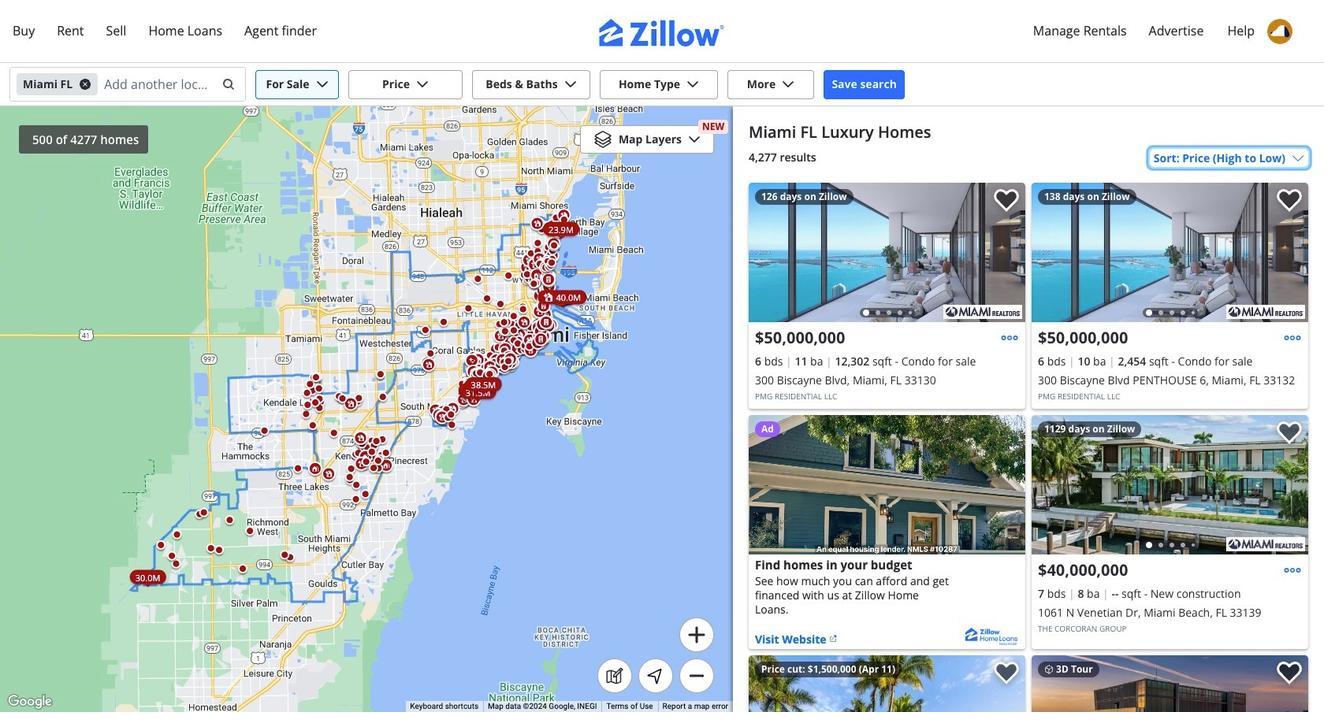 Task type: locate. For each thing, give the bounding box(es) containing it.
map-zoom-control-buttons group
[[680, 618, 714, 694]]

300 biscayne blvd penthouse 6, miami, fl 33132 image
[[1032, 183, 1309, 323], [1227, 305, 1306, 319]]

Add another location text field
[[104, 72, 212, 97]]

property images, use arrow keys to navigate, image 1 of 16 group
[[749, 183, 1026, 326]]

1061 n venetian dr, miami beach, fl 33139 image
[[1032, 416, 1309, 555], [1227, 538, 1306, 552]]

main content
[[733, 106, 1325, 713]]

property images, use arrow keys to navigate, image 1 of 26 group
[[1032, 183, 1309, 326]]

property images, use arrow keys to navigate, image 1 of 94 group
[[1032, 416, 1309, 559]]

filters element
[[0, 63, 1325, 106]]

location outline image
[[647, 667, 666, 686]]

300 biscayne blvd, miami, fl 33130 image
[[749, 183, 1026, 323], [944, 305, 1023, 319]]

remove tag image
[[79, 78, 92, 91]]

clear field image
[[220, 78, 233, 91]]



Task type: vqa. For each thing, say whether or not it's contained in the screenshot.
property images, use arrow keys to navigate, image 1 of 16 group
yes



Task type: describe. For each thing, give the bounding box(es) containing it.
zillow logo image
[[599, 19, 725, 47]]

advertisement element
[[749, 416, 1026, 650]]

your profile default icon image
[[1268, 19, 1293, 44]]

map region
[[0, 84, 784, 713]]

google image
[[4, 692, 56, 713]]

main navigation
[[0, 0, 1325, 63]]



